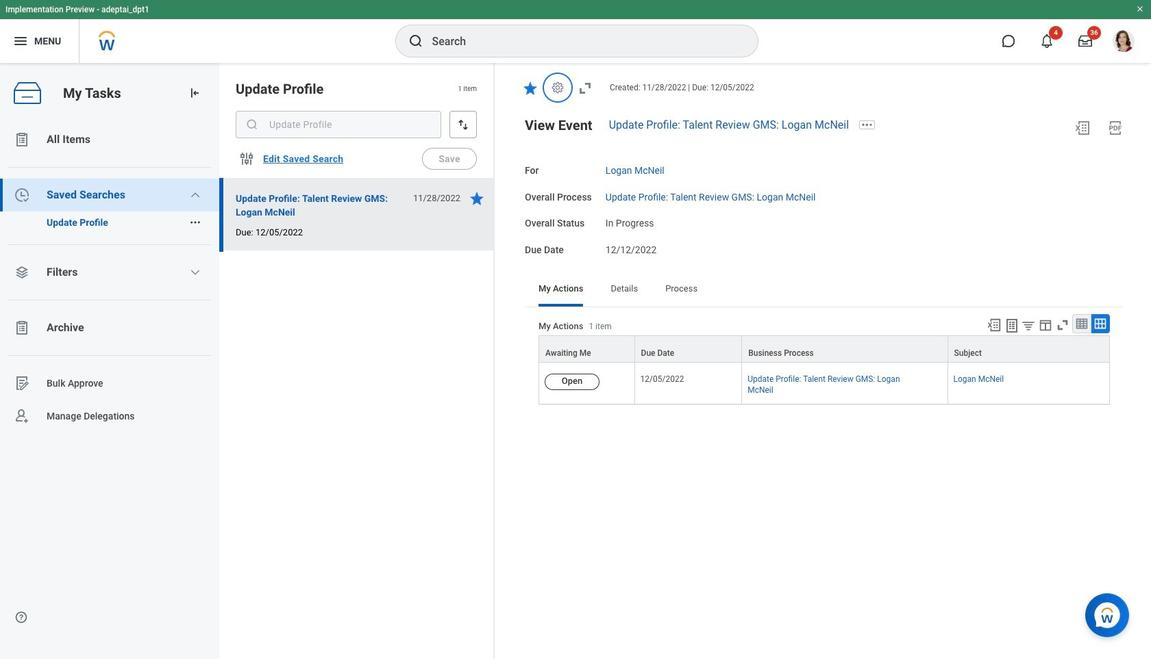 Task type: vqa. For each thing, say whether or not it's contained in the screenshot.
filter "search box"
no



Task type: locate. For each thing, give the bounding box(es) containing it.
sort image
[[456, 118, 470, 132]]

search image
[[407, 33, 424, 49]]

0 horizontal spatial fullscreen image
[[577, 80, 593, 97]]

question outline image
[[14, 611, 28, 625]]

star image
[[522, 80, 539, 97], [469, 191, 485, 207]]

1 horizontal spatial fullscreen image
[[1055, 318, 1070, 333]]

configure image
[[238, 151, 255, 167]]

1 horizontal spatial export to excel image
[[1075, 120, 1091, 136]]

0 vertical spatial star image
[[522, 80, 539, 97]]

1 vertical spatial star image
[[469, 191, 485, 207]]

list
[[0, 123, 219, 629]]

Search Workday  search field
[[432, 26, 730, 56]]

notifications large image
[[1040, 34, 1054, 48]]

export to excel image for export to worksheets icon
[[987, 318, 1002, 333]]

table image
[[1075, 317, 1089, 331]]

clipboard image
[[14, 320, 30, 336]]

gear image
[[551, 81, 565, 95]]

0 vertical spatial fullscreen image
[[577, 80, 593, 97]]

None text field
[[236, 111, 441, 138]]

banner
[[0, 0, 1151, 63]]

export to excel image left view printable version (pdf) icon
[[1075, 120, 1091, 136]]

tab list
[[525, 274, 1124, 307]]

chevron down image
[[190, 190, 201, 201]]

search image
[[245, 118, 259, 132]]

0 vertical spatial export to excel image
[[1075, 120, 1091, 136]]

rename image
[[14, 376, 30, 392]]

row
[[539, 336, 1110, 363], [539, 363, 1110, 405]]

0 horizontal spatial export to excel image
[[987, 318, 1002, 333]]

clipboard image
[[14, 132, 30, 148]]

click to view/edit grid preferences image
[[1038, 318, 1053, 333]]

none text field inside item list element
[[236, 111, 441, 138]]

profile logan mcneil image
[[1113, 30, 1135, 55]]

user plus image
[[14, 408, 30, 425]]

fullscreen image right "click to view/edit grid preferences" icon
[[1055, 318, 1070, 333]]

1 vertical spatial fullscreen image
[[1055, 318, 1070, 333]]

inbox large image
[[1079, 34, 1092, 48]]

export to excel image for view printable version (pdf) icon
[[1075, 120, 1091, 136]]

transformation import image
[[188, 86, 201, 100]]

select to filter grid data image
[[1021, 319, 1036, 333]]

export to excel image
[[1075, 120, 1091, 136], [987, 318, 1002, 333]]

chevron down image
[[190, 267, 201, 278]]

view printable version (pdf) image
[[1107, 120, 1124, 136]]

export to excel image left export to worksheets icon
[[987, 318, 1002, 333]]

1 vertical spatial export to excel image
[[987, 318, 1002, 333]]

toolbar
[[981, 314, 1110, 336]]

0 horizontal spatial star image
[[469, 191, 485, 207]]

fullscreen image
[[577, 80, 593, 97], [1055, 318, 1070, 333]]

fullscreen image right the gear image
[[577, 80, 593, 97]]



Task type: describe. For each thing, give the bounding box(es) containing it.
clock check image
[[14, 187, 30, 204]]

expand table image
[[1094, 317, 1107, 331]]

justify image
[[12, 33, 29, 49]]

1 row from the top
[[539, 336, 1110, 363]]

item list element
[[219, 63, 495, 660]]

perspective image
[[14, 265, 30, 281]]

close environment banner image
[[1136, 5, 1144, 13]]

export to worksheets image
[[1004, 318, 1020, 334]]

2 row from the top
[[539, 363, 1110, 405]]

related actions image
[[189, 217, 201, 229]]

star image inside item list element
[[469, 191, 485, 207]]

1 horizontal spatial star image
[[522, 80, 539, 97]]



